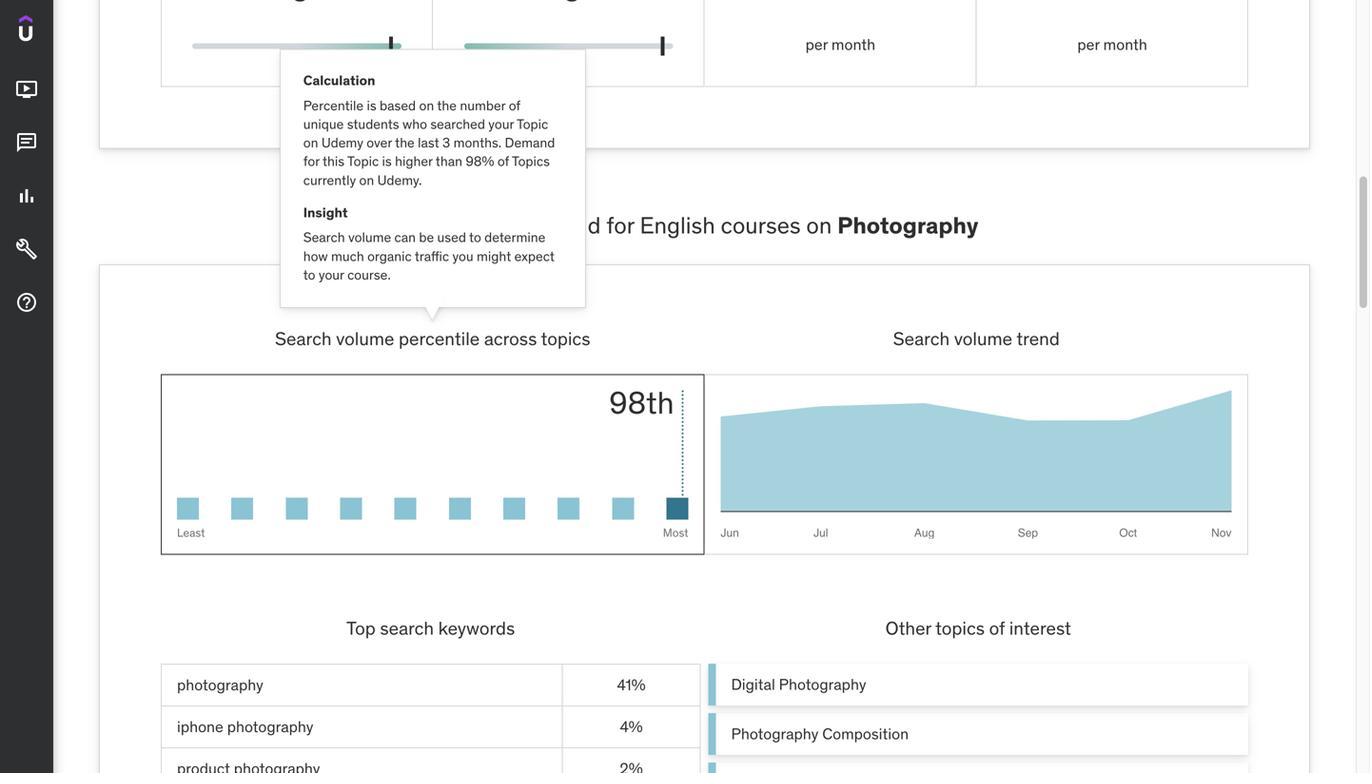 Task type: describe. For each thing, give the bounding box(es) containing it.
trend
[[1017, 327, 1060, 350]]

1 vertical spatial photography
[[779, 675, 867, 695]]

you
[[453, 248, 474, 265]]

search for search volume trend
[[893, 327, 950, 350]]

your inside 'calculation percentile is based on the number of unique students who searched your topic on udemy over the last 3 months. demand for this topic is higher than 98% of topics currently on udemy.'
[[489, 116, 514, 133]]

2 month from the left
[[1104, 35, 1148, 54]]

2 medium image from the top
[[15, 132, 38, 154]]

over
[[367, 134, 392, 151]]

1 horizontal spatial topic
[[517, 116, 548, 133]]

udemy
[[322, 134, 364, 151]]

photography composition link
[[709, 714, 1249, 756]]

might
[[477, 248, 511, 265]]

other topics of interest
[[886, 617, 1072, 640]]

expect
[[515, 248, 555, 265]]

0 vertical spatial photography
[[838, 211, 979, 240]]

1 per month from the left
[[806, 35, 876, 54]]

course.
[[348, 266, 391, 284]]

used
[[437, 229, 466, 246]]

who
[[403, 116, 427, 133]]

0 horizontal spatial to
[[303, 266, 316, 284]]

keywords
[[438, 617, 515, 640]]

student
[[431, 211, 512, 240]]

this
[[323, 153, 345, 170]]

98th
[[609, 384, 675, 422]]

calculation
[[303, 72, 375, 89]]

1 medium image from the top
[[15, 78, 38, 101]]

41%
[[617, 676, 646, 695]]

currently
[[303, 172, 356, 189]]

unique
[[303, 116, 344, 133]]

search
[[380, 617, 434, 640]]

insight
[[303, 204, 348, 221]]

on down unique
[[303, 134, 318, 151]]

2 vertical spatial photography
[[731, 725, 819, 744]]

insight search volume can be used to determine how much organic traffic you might expect to your course.
[[303, 204, 555, 284]]

english
[[640, 211, 716, 240]]

percentile
[[303, 97, 364, 114]]

months.
[[454, 134, 502, 151]]

1 horizontal spatial is
[[382, 153, 392, 170]]

1 horizontal spatial to
[[469, 229, 481, 246]]

demand
[[518, 211, 601, 240]]

98%
[[466, 153, 494, 170]]

0 vertical spatial photography
[[177, 676, 263, 695]]

how
[[303, 248, 328, 265]]

on left the udemy.
[[359, 172, 374, 189]]

0 horizontal spatial topics
[[541, 327, 591, 350]]

interest
[[1010, 617, 1072, 640]]

4%
[[620, 718, 643, 737]]

top search keywords
[[347, 617, 515, 640]]

1 vertical spatial topics
[[936, 617, 985, 640]]

based
[[380, 97, 416, 114]]

digital
[[731, 675, 776, 695]]

be
[[419, 229, 434, 246]]

digital photography link
[[709, 665, 1249, 706]]

2 per month from the left
[[1078, 35, 1148, 54]]

other
[[886, 617, 932, 640]]

2 per from the left
[[1078, 35, 1100, 54]]

1 medium image from the top
[[15, 185, 38, 208]]

on up who
[[419, 97, 434, 114]]

1 vertical spatial the
[[395, 134, 415, 151]]

volume for search volume percentile across topics
[[336, 327, 395, 350]]

higher
[[395, 153, 433, 170]]

udemy.
[[378, 172, 422, 189]]

digital photography
[[731, 675, 867, 695]]

your inside insight search volume can be used to determine how much organic traffic you might expect to your course.
[[319, 266, 344, 284]]



Task type: locate. For each thing, give the bounding box(es) containing it.
photography
[[177, 676, 263, 695], [227, 718, 314, 737]]

1 vertical spatial for
[[607, 211, 635, 240]]

1 vertical spatial of
[[498, 153, 509, 170]]

topic down the over
[[347, 153, 379, 170]]

1 per from the left
[[806, 35, 828, 54]]

2 medium image from the top
[[15, 238, 38, 261]]

0 vertical spatial of
[[509, 97, 521, 114]]

composition
[[823, 725, 909, 744]]

0 horizontal spatial per month
[[806, 35, 876, 54]]

of right 98% at the top left of the page
[[498, 153, 509, 170]]

students
[[347, 116, 399, 133]]

search for search volume percentile across topics
[[275, 327, 332, 350]]

photography composition
[[731, 725, 909, 744]]

across
[[484, 327, 537, 350]]

0 horizontal spatial per
[[806, 35, 828, 54]]

volume inside insight search volume can be used to determine how much organic traffic you might expect to your course.
[[348, 229, 391, 246]]

1 horizontal spatial per month
[[1078, 35, 1148, 54]]

number
[[460, 97, 506, 114]]

1 horizontal spatial per
[[1078, 35, 1100, 54]]

photography
[[838, 211, 979, 240], [779, 675, 867, 695], [731, 725, 819, 744]]

0 vertical spatial topics
[[541, 327, 591, 350]]

much
[[331, 248, 364, 265]]

3 medium image from the top
[[15, 291, 38, 314]]

udemy image
[[19, 15, 106, 48]]

volume for search volume trend
[[954, 327, 1013, 350]]

0 vertical spatial topic
[[517, 116, 548, 133]]

search volume percentile across topics
[[275, 327, 591, 350]]

topic
[[517, 116, 548, 133], [347, 153, 379, 170]]

1 horizontal spatial your
[[489, 116, 514, 133]]

topic up 'demand'
[[517, 116, 548, 133]]

per month
[[806, 35, 876, 54], [1078, 35, 1148, 54]]

the up higher
[[395, 134, 415, 151]]

topics
[[541, 327, 591, 350], [936, 617, 985, 640]]

medium image
[[15, 185, 38, 208], [15, 238, 38, 261]]

is down the over
[[382, 153, 392, 170]]

month
[[832, 35, 876, 54], [1104, 35, 1148, 54]]

for
[[303, 153, 320, 170], [607, 211, 635, 240]]

0 horizontal spatial is
[[367, 97, 377, 114]]

most
[[663, 526, 689, 541]]

of
[[509, 97, 521, 114], [498, 153, 509, 170], [990, 617, 1005, 640]]

0 horizontal spatial for
[[303, 153, 320, 170]]

search inside insight search volume can be used to determine how much organic traffic you might expect to your course.
[[303, 229, 345, 246]]

than
[[436, 153, 463, 170]]

student demand for english courses on photography
[[431, 211, 979, 240]]

0 vertical spatial the
[[437, 97, 457, 114]]

1 horizontal spatial for
[[607, 211, 635, 240]]

topics right across
[[541, 327, 591, 350]]

0 vertical spatial medium image
[[15, 185, 38, 208]]

photography up "iphone"
[[177, 676, 263, 695]]

the
[[437, 97, 457, 114], [395, 134, 415, 151]]

traffic
[[415, 248, 449, 265]]

search volume trend
[[893, 327, 1060, 350]]

1 vertical spatial medium image
[[15, 238, 38, 261]]

2 vertical spatial of
[[990, 617, 1005, 640]]

0 vertical spatial is
[[367, 97, 377, 114]]

1 horizontal spatial topics
[[936, 617, 985, 640]]

your down how
[[319, 266, 344, 284]]

search
[[303, 229, 345, 246], [275, 327, 332, 350], [893, 327, 950, 350]]

is up students
[[367, 97, 377, 114]]

0 vertical spatial medium image
[[15, 78, 38, 101]]

the up searched
[[437, 97, 457, 114]]

volume down course.
[[336, 327, 395, 350]]

on right courses
[[807, 211, 832, 240]]

1 vertical spatial medium image
[[15, 132, 38, 154]]

on
[[419, 97, 434, 114], [303, 134, 318, 151], [359, 172, 374, 189], [807, 211, 832, 240]]

0 horizontal spatial topic
[[347, 153, 379, 170]]

1 horizontal spatial the
[[437, 97, 457, 114]]

for left english
[[607, 211, 635, 240]]

2 vertical spatial medium image
[[15, 291, 38, 314]]

1 horizontal spatial month
[[1104, 35, 1148, 54]]

1 vertical spatial topic
[[347, 153, 379, 170]]

per
[[806, 35, 828, 54], [1078, 35, 1100, 54]]

determine
[[485, 229, 546, 246]]

of left interest
[[990, 617, 1005, 640]]

to up you
[[469, 229, 481, 246]]

photography right "iphone"
[[227, 718, 314, 737]]

volume
[[348, 229, 391, 246], [336, 327, 395, 350], [954, 327, 1013, 350]]

interactive chart image
[[721, 391, 1232, 539]]

demand
[[505, 134, 555, 151]]

topics right "other"
[[936, 617, 985, 640]]

to down how
[[303, 266, 316, 284]]

for left the this
[[303, 153, 320, 170]]

percentile
[[399, 327, 480, 350]]

calculation percentile is based on the number of unique students who searched your topic on udemy over the last 3 months. demand for this topic is higher than 98% of topics currently on udemy.
[[303, 72, 555, 189]]

your down number
[[489, 116, 514, 133]]

of right number
[[509, 97, 521, 114]]

1 vertical spatial photography
[[227, 718, 314, 737]]

courses
[[721, 211, 801, 240]]

least
[[177, 526, 205, 541]]

medium image
[[15, 78, 38, 101], [15, 132, 38, 154], [15, 291, 38, 314]]

0 horizontal spatial the
[[395, 134, 415, 151]]

to
[[469, 229, 481, 246], [303, 266, 316, 284]]

1 vertical spatial your
[[319, 266, 344, 284]]

iphone
[[177, 718, 224, 737]]

top
[[347, 617, 376, 640]]

volume up organic
[[348, 229, 391, 246]]

3
[[443, 134, 450, 151]]

for inside 'calculation percentile is based on the number of unique students who searched your topic on udemy over the last 3 months. demand for this topic is higher than 98% of topics currently on udemy.'
[[303, 153, 320, 170]]

can
[[395, 229, 416, 246]]

iphone photography
[[177, 718, 314, 737]]

0 vertical spatial for
[[303, 153, 320, 170]]

1 vertical spatial to
[[303, 266, 316, 284]]

volume left trend
[[954, 327, 1013, 350]]

organic
[[367, 248, 412, 265]]

0 vertical spatial your
[[489, 116, 514, 133]]

is
[[367, 97, 377, 114], [382, 153, 392, 170]]

topics
[[512, 153, 550, 170]]

1 month from the left
[[832, 35, 876, 54]]

0 horizontal spatial month
[[832, 35, 876, 54]]

searched
[[431, 116, 485, 133]]

0 vertical spatial to
[[469, 229, 481, 246]]

last
[[418, 134, 439, 151]]

your
[[489, 116, 514, 133], [319, 266, 344, 284]]

0 horizontal spatial your
[[319, 266, 344, 284]]

1 vertical spatial is
[[382, 153, 392, 170]]



Task type: vqa. For each thing, say whether or not it's contained in the screenshot.
19min
no



